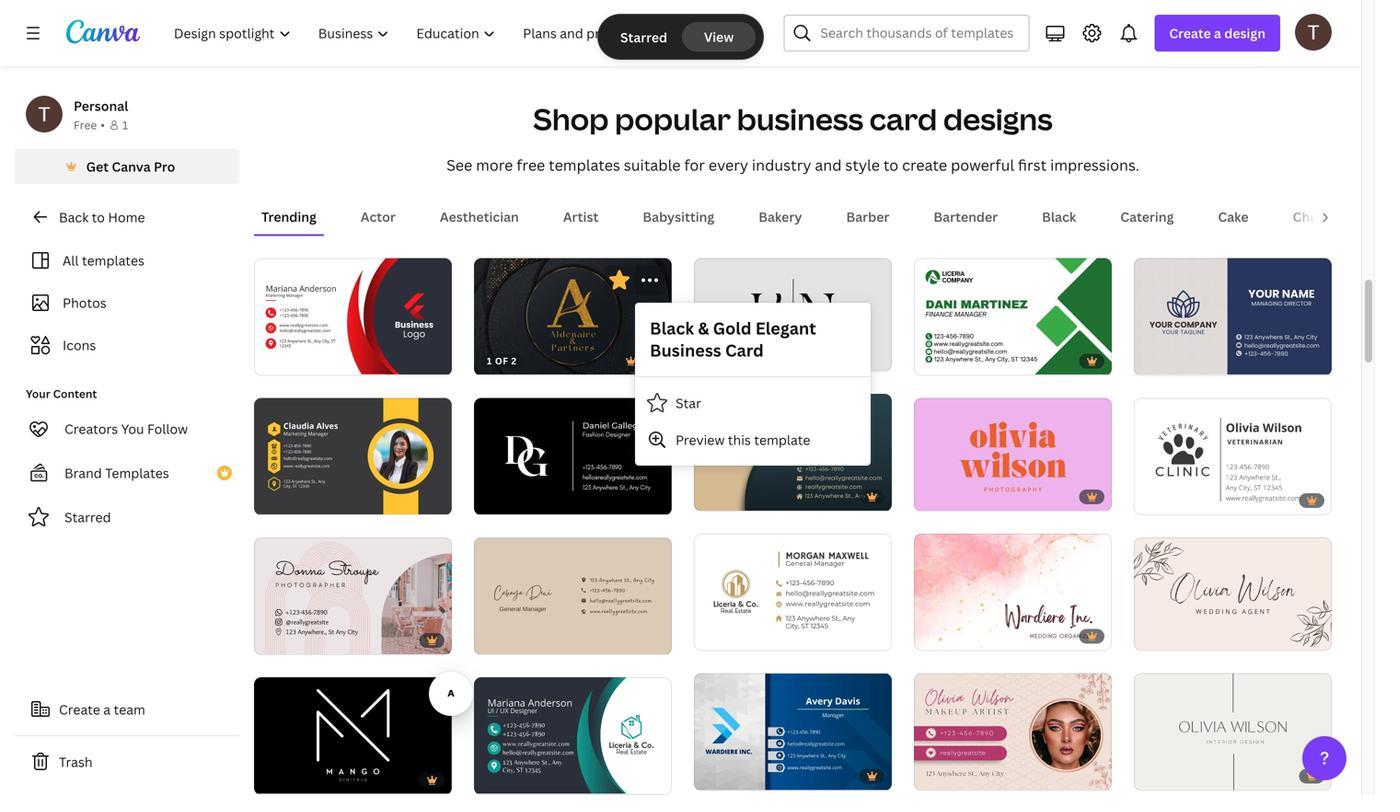 Task type: locate. For each thing, give the bounding box(es) containing it.
industry
[[752, 155, 811, 175]]

catering button
[[1113, 199, 1181, 234]]

2 for blue grey minimalist modern business card image
[[1171, 354, 1177, 366]]

navy and brown modern business card image
[[694, 394, 892, 511]]

preview this template link
[[635, 422, 871, 458]]

0 vertical spatial starred
[[620, 29, 667, 46]]

1 of 2 for green and white modern business card image
[[927, 354, 957, 366]]

status
[[598, 15, 763, 59]]

1 vertical spatial black
[[650, 317, 694, 340]]

professional business card image
[[254, 398, 452, 515]]

black & white m letter business card design brand identity for digital studio design company image
[[254, 678, 452, 794]]

back to home link
[[15, 199, 239, 236]]

1 of 2
[[267, 354, 297, 366], [927, 354, 957, 366], [1147, 354, 1177, 366], [487, 355, 517, 367], [707, 490, 737, 502], [267, 494, 297, 506], [927, 629, 957, 642], [707, 769, 737, 781], [927, 769, 957, 781], [487, 773, 517, 785]]

create a team button
[[15, 691, 239, 728]]

shop
[[533, 99, 609, 139]]

1 horizontal spatial to
[[883, 155, 898, 175]]

starred down brand
[[64, 509, 111, 526]]

create a design
[[1169, 24, 1266, 42]]

starred
[[620, 29, 667, 46], [64, 509, 111, 526]]

of for blue and white elegant business card 'image'
[[495, 773, 509, 785]]

black and white simple personal business card image
[[474, 398, 672, 515]]

a left design
[[1214, 24, 1221, 42]]

create inside dropdown button
[[1169, 24, 1211, 42]]

top level navigation element
[[162, 15, 739, 52]]

1 horizontal spatial create
[[1169, 24, 1211, 42]]

catering
[[1120, 208, 1174, 225]]

shop popular business card designs
[[533, 99, 1053, 139]]

0 vertical spatial create
[[1169, 24, 1211, 42]]

of for "blue minimalist corporate business card" image
[[715, 769, 729, 781]]

0 horizontal spatial to
[[92, 208, 105, 226]]

back to home
[[59, 208, 145, 226]]

terry turtle image
[[1295, 14, 1332, 50]]

1 horizontal spatial a
[[1214, 24, 1221, 42]]

brand templates
[[64, 464, 169, 482]]

get canva pro
[[86, 158, 175, 175]]

black left &
[[650, 317, 694, 340]]

0 horizontal spatial create
[[59, 701, 100, 718]]

a inside dropdown button
[[1214, 24, 1221, 42]]

black button
[[1035, 199, 1084, 234]]

minimalist beige interior designer business card image
[[1134, 674, 1332, 790]]

business
[[650, 339, 721, 362]]

create for create a team
[[59, 701, 100, 718]]

star button
[[635, 385, 871, 422]]

0 vertical spatial a
[[1214, 24, 1221, 42]]

1 vertical spatial starred
[[64, 509, 111, 526]]

view
[[704, 28, 734, 46]]

free •
[[74, 117, 105, 133]]

create a team
[[59, 701, 145, 718]]

1 of 2 for navy and brown modern business card image
[[707, 490, 737, 502]]

church button
[[1285, 199, 1346, 234]]

all templates
[[63, 252, 144, 269]]

1 vertical spatial a
[[103, 701, 111, 718]]

1 horizontal spatial black
[[1042, 208, 1076, 225]]

1 of 2 link
[[254, 258, 452, 375], [474, 258, 672, 376], [914, 258, 1112, 375], [1134, 258, 1332, 375], [694, 394, 892, 511], [254, 398, 452, 515], [914, 534, 1112, 650], [694, 673, 892, 790], [914, 673, 1112, 790], [474, 677, 672, 794]]

black & gold elegant business card
[[650, 317, 816, 362]]

to right back
[[92, 208, 105, 226]]

a left team
[[103, 701, 111, 718]]

aesthetician button
[[432, 199, 526, 234]]

orange modern fun photography business card image
[[914, 398, 1112, 511]]

black inside black & gold elegant business card
[[650, 317, 694, 340]]

0 vertical spatial to
[[883, 155, 898, 175]]

2
[[291, 354, 297, 366], [951, 354, 957, 366], [1171, 354, 1177, 366], [511, 355, 517, 367], [731, 490, 737, 502], [291, 494, 297, 506], [951, 629, 957, 642], [731, 769, 737, 781], [951, 769, 957, 781], [511, 773, 517, 785]]

black and white dog cat veterinary clinic veterinarian single-side business card image
[[1134, 398, 1332, 515]]

•
[[101, 117, 105, 133]]

free
[[517, 155, 545, 175]]

black
[[1042, 208, 1076, 225], [650, 317, 694, 340]]

powerful
[[951, 155, 1014, 175]]

preview
[[676, 431, 725, 449]]

brown  business card image
[[474, 538, 672, 654]]

a
[[1214, 24, 1221, 42], [103, 701, 111, 718]]

elegant
[[755, 317, 816, 340]]

starred link
[[15, 499, 239, 536]]

0 horizontal spatial a
[[103, 701, 111, 718]]

icons
[[63, 336, 96, 354]]

templates right all
[[82, 252, 144, 269]]

create inside button
[[59, 701, 100, 718]]

pro
[[638, 355, 659, 367]]

templates down shop
[[549, 155, 620, 175]]

star
[[676, 394, 701, 412]]

1 horizontal spatial starred
[[620, 29, 667, 46]]

photos link
[[26, 285, 228, 320]]

black inside button
[[1042, 208, 1076, 225]]

all
[[63, 252, 79, 269]]

of for green and white modern business card image
[[935, 354, 949, 366]]

create
[[1169, 24, 1211, 42], [59, 701, 100, 718]]

to right style
[[883, 155, 898, 175]]

to
[[883, 155, 898, 175], [92, 208, 105, 226]]

1 of 2 for blue and white elegant business card 'image'
[[487, 773, 517, 785]]

status containing view
[[598, 15, 763, 59]]

trending button
[[254, 199, 324, 234]]

back
[[59, 208, 89, 226]]

1 vertical spatial to
[[92, 208, 105, 226]]

starred inside starred link
[[64, 509, 111, 526]]

create
[[902, 155, 947, 175]]

0 horizontal spatial black
[[650, 317, 694, 340]]

cake button
[[1211, 199, 1256, 234]]

1 vertical spatial create
[[59, 701, 100, 718]]

0 horizontal spatial starred
[[64, 509, 111, 526]]

impressions.
[[1050, 155, 1139, 175]]

creators
[[64, 420, 118, 438]]

create left team
[[59, 701, 100, 718]]

0 horizontal spatial templates
[[82, 252, 144, 269]]

2 for blue and white elegant business card 'image'
[[511, 773, 517, 785]]

a inside button
[[103, 701, 111, 718]]

for
[[684, 155, 705, 175]]

style
[[845, 155, 880, 175]]

every
[[709, 155, 748, 175]]

gold
[[713, 317, 751, 340]]

starred left view
[[620, 29, 667, 46]]

trash link
[[15, 744, 239, 780]]

trash
[[59, 753, 93, 771]]

create left design
[[1169, 24, 1211, 42]]

a for design
[[1214, 24, 1221, 42]]

of
[[275, 354, 289, 366], [935, 354, 949, 366], [1155, 354, 1169, 366], [495, 355, 509, 367], [715, 490, 729, 502], [275, 494, 289, 506], [935, 629, 949, 642], [715, 769, 729, 781], [935, 769, 949, 781], [495, 773, 509, 785]]

card
[[869, 99, 937, 139]]

None search field
[[784, 15, 1029, 52]]

bartender
[[934, 208, 998, 225]]

1
[[122, 117, 128, 133], [267, 354, 272, 366], [927, 354, 932, 366], [1147, 354, 1152, 366], [487, 355, 492, 367], [707, 490, 712, 502], [267, 494, 272, 506], [927, 629, 932, 642], [707, 769, 712, 781], [927, 769, 932, 781], [487, 773, 492, 785]]

create for create a design
[[1169, 24, 1211, 42]]

preview this template
[[676, 431, 810, 449]]

blue minimalist corporate business card image
[[694, 674, 892, 790]]

creators you follow link
[[15, 410, 239, 447]]

artist
[[563, 208, 599, 225]]

personal
[[74, 97, 128, 115]]

0 vertical spatial black
[[1042, 208, 1076, 225]]

home
[[108, 208, 145, 226]]

1 horizontal spatial templates
[[549, 155, 620, 175]]

card
[[725, 339, 764, 362]]

black down 'first' at the right top of the page
[[1042, 208, 1076, 225]]



Task type: vqa. For each thing, say whether or not it's contained in the screenshot.
generate
no



Task type: describe. For each thing, give the bounding box(es) containing it.
get
[[86, 158, 109, 175]]

suitable
[[624, 155, 681, 175]]

pink modern wedding organizer business card image
[[914, 534, 1112, 650]]

of for the pink modern wedding organizer business card image
[[935, 629, 949, 642]]

2 for nude minimalist beauty feminine makeup artist business card image
[[951, 769, 957, 781]]

view button
[[682, 22, 756, 52]]

brand templates link
[[15, 455, 239, 491]]

brand
[[64, 464, 102, 482]]

popular
[[615, 99, 731, 139]]

simple corporate business card image
[[694, 534, 892, 650]]

black for black
[[1042, 208, 1076, 225]]

creators you follow
[[64, 420, 188, 438]]

a for team
[[103, 701, 111, 718]]

barber
[[846, 208, 889, 225]]

you
[[121, 420, 144, 438]]

trending
[[261, 208, 316, 225]]

first
[[1018, 155, 1047, 175]]

2 for navy and brown modern business card image
[[731, 490, 737, 502]]

team
[[114, 701, 145, 718]]

follow
[[147, 420, 188, 438]]

artist button
[[556, 199, 606, 234]]

barber button
[[839, 199, 897, 234]]

black for black & gold elegant business card
[[650, 317, 694, 340]]

template
[[754, 431, 810, 449]]

pink aesthetic handwritten wedding agent business card image
[[1134, 538, 1332, 651]]

black & gold elegant business card image
[[474, 258, 672, 375]]

pink feminine beautiful business women photo salon nail art hair dresser jewelry business cards image
[[254, 538, 452, 654]]

design
[[1224, 24, 1266, 42]]

business
[[737, 99, 863, 139]]

green and white modern business card image
[[914, 258, 1112, 375]]

icons link
[[26, 328, 228, 363]]

1 vertical spatial templates
[[82, 252, 144, 269]]

cake
[[1218, 208, 1249, 225]]

designs
[[943, 99, 1053, 139]]

1 of 2 for nude minimalist beauty feminine makeup artist business card image
[[927, 769, 957, 781]]

nude minimalist beauty feminine makeup artist business card image
[[914, 674, 1112, 790]]

babysitting
[[643, 208, 714, 225]]

red black creative modern business card image
[[254, 258, 452, 375]]

blue and white elegant business card image
[[474, 678, 672, 794]]

content
[[53, 386, 97, 401]]

pro
[[154, 158, 175, 175]]

2 for the pink modern wedding organizer business card image
[[951, 629, 957, 642]]

2 for green and white modern business card image
[[951, 354, 957, 366]]

of for navy and brown modern business card image
[[715, 490, 729, 502]]

1 of 2 for the pink modern wedding organizer business card image
[[927, 629, 957, 642]]

see more free templates suitable for every industry and style to create powerful first impressions.
[[446, 155, 1139, 175]]

church
[[1293, 208, 1338, 225]]

&
[[698, 317, 709, 340]]

blue grey minimalist modern business card image
[[1134, 258, 1332, 375]]

grey black modern elegant name initials monogram business card image
[[694, 258, 892, 371]]

bakery
[[759, 208, 802, 225]]

0 vertical spatial templates
[[549, 155, 620, 175]]

1 of 2 for blue grey minimalist modern business card image
[[1147, 354, 1177, 366]]

aesthetician
[[440, 208, 519, 225]]

your
[[26, 386, 50, 401]]

your content
[[26, 386, 97, 401]]

actor button
[[353, 199, 403, 234]]

this
[[728, 431, 751, 449]]

create a design button
[[1155, 15, 1280, 52]]

Search search field
[[820, 16, 1017, 51]]

photos
[[63, 294, 107, 312]]

starred inside status
[[620, 29, 667, 46]]

get canva pro button
[[15, 149, 239, 184]]

templates
[[105, 464, 169, 482]]

of for blue grey minimalist modern business card image
[[1155, 354, 1169, 366]]

2 for "blue minimalist corporate business card" image
[[731, 769, 737, 781]]

of for nude minimalist beauty feminine makeup artist business card image
[[935, 769, 949, 781]]

all templates link
[[26, 243, 228, 278]]

bakery button
[[751, 199, 809, 234]]

more
[[476, 155, 513, 175]]

actor
[[361, 208, 396, 225]]

and
[[815, 155, 842, 175]]

see
[[446, 155, 472, 175]]

free
[[74, 117, 97, 133]]

canva
[[112, 158, 151, 175]]

1 of 2 for "blue minimalist corporate business card" image
[[707, 769, 737, 781]]

babysitting button
[[635, 199, 722, 234]]

bartender button
[[926, 199, 1005, 234]]



